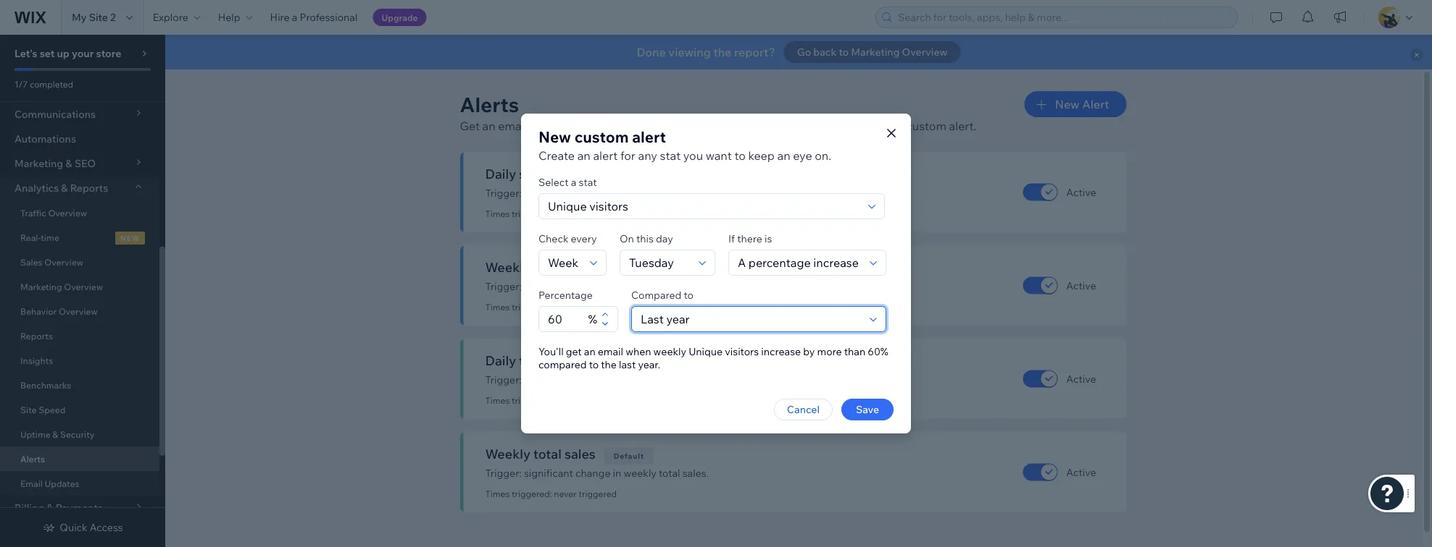 Task type: vqa. For each thing, say whether or not it's contained in the screenshot.


Task type: locate. For each thing, give the bounding box(es) containing it.
compared to
[[631, 289, 694, 302]]

0 vertical spatial stat
[[660, 149, 681, 163]]

email updates link
[[0, 472, 159, 496]]

your right up
[[72, 47, 94, 60]]

alerts for alerts
[[20, 454, 45, 465]]

change right select on the top of page
[[575, 187, 611, 200]]

overview inside "link"
[[48, 208, 87, 219]]

if there is
[[728, 233, 772, 245]]

let's set up your store
[[14, 47, 121, 60]]

0 vertical spatial sessions.
[[668, 187, 710, 200]]

& inside popup button
[[61, 182, 68, 195]]

0 horizontal spatial site
[[20, 405, 37, 416]]

overview inside button
[[902, 46, 948, 58]]

the inside 'you'll get an email when weekly unique visitors increase by more than 60% compared to the last year.'
[[601, 359, 617, 371]]

sales up trigger: significant change in weekly total sales.
[[565, 446, 596, 462]]

behavior
[[20, 306, 57, 317]]

2 times from the top
[[485, 302, 510, 313]]

significant down compared
[[524, 374, 573, 387]]

if
[[728, 233, 735, 245]]

to inside new custom alert create an alert for any stat you want to keep an eye on.
[[734, 149, 746, 163]]

1 horizontal spatial stat
[[660, 149, 681, 163]]

insights
[[20, 355, 53, 366]]

triggered: down the percentage
[[512, 302, 552, 313]]

0 vertical spatial the
[[713, 45, 732, 59]]

0 vertical spatial email
[[498, 119, 527, 133]]

0 vertical spatial weekly
[[624, 280, 657, 293]]

significant down weekly total sales
[[524, 467, 573, 480]]

4 never from the top
[[554, 489, 577, 500]]

trigger: down daily total sales
[[485, 374, 522, 387]]

an inside alerts get an email alert when there's a significant change in key stats, or create your own custom alert.
[[482, 119, 496, 133]]

0 vertical spatial your
[[72, 47, 94, 60]]

3 triggered from the top
[[579, 396, 617, 407]]

up
[[57, 47, 69, 60]]

email up last
[[598, 346, 623, 358]]

compared
[[538, 359, 587, 371]]

0 vertical spatial marketing
[[851, 46, 900, 58]]

2 weekly from the top
[[485, 446, 530, 462]]

1 triggered: from the top
[[512, 209, 552, 220]]

1 horizontal spatial custom
[[906, 119, 946, 133]]

3 trigger: from the top
[[485, 374, 522, 387]]

1 vertical spatial weekly
[[485, 446, 530, 462]]

never down trigger: significant change in daily total sales.
[[554, 396, 577, 407]]

2 never from the top
[[554, 302, 577, 313]]

never up check every
[[554, 209, 577, 220]]

1 vertical spatial sessions
[[559, 259, 611, 275]]

site down on this day "field"
[[659, 280, 676, 293]]

in for weekly site sessions
[[613, 280, 621, 293]]

weekly inside 'you'll get an email when weekly unique visitors increase by more than 60% compared to the last year.'
[[653, 346, 686, 358]]

1 vertical spatial reports
[[20, 331, 53, 342]]

default up compared
[[629, 265, 660, 274]]

1 vertical spatial daily
[[624, 374, 646, 387]]

change inside daily site sessions trigger: significant change in daily site sessions.
[[575, 187, 611, 200]]

change for daily total sales
[[575, 374, 611, 387]]

trigger: for daily total sales
[[485, 374, 522, 387]]

times for weekly site sessions
[[485, 302, 510, 313]]

triggered down trigger: significant change in weekly site sessions.
[[579, 302, 617, 313]]

sessions.
[[668, 187, 710, 200], [678, 280, 721, 293]]

daily left select on the top of page
[[485, 166, 516, 182]]

times for daily total sales
[[485, 396, 510, 407]]

0 vertical spatial when
[[557, 119, 586, 133]]

email inside alerts get an email alert when there's a significant change in key stats, or create your own custom alert.
[[498, 119, 527, 133]]

2 trigger: from the top
[[485, 280, 522, 293]]

1 vertical spatial alerts
[[20, 454, 45, 465]]

1 vertical spatial default
[[599, 358, 630, 367]]

new inside button
[[1055, 97, 1080, 112]]

triggered: down weekly total sales
[[512, 489, 552, 500]]

sales
[[550, 353, 581, 369], [565, 446, 596, 462]]

sales. for weekly total sales
[[683, 467, 709, 480]]

in
[[738, 119, 748, 133], [613, 187, 621, 200], [613, 280, 621, 293], [613, 374, 621, 387], [613, 467, 621, 480]]

marketing right back
[[851, 46, 900, 58]]

2 vertical spatial default
[[614, 452, 644, 461]]

4 triggered from the top
[[579, 489, 617, 500]]

1 vertical spatial your
[[854, 119, 878, 133]]

my site 2
[[72, 11, 116, 24]]

in for daily total sales
[[613, 374, 621, 387]]

custom inside alerts get an email alert when there's a significant change in key stats, or create your own custom alert.
[[906, 119, 946, 133]]

marketing
[[851, 46, 900, 58], [20, 282, 62, 292]]

daily down last
[[624, 374, 646, 387]]

on this day
[[620, 233, 673, 245]]

0 horizontal spatial when
[[557, 119, 586, 133]]

0 horizontal spatial alerts
[[20, 454, 45, 465]]

new left 'alert'
[[1055, 97, 1080, 112]]

custom inside new custom alert create an alert for any stat you want to keep an eye on.
[[574, 127, 629, 146]]

alert left for in the top of the page
[[593, 149, 618, 163]]

your left own
[[854, 119, 878, 133]]

time
[[41, 232, 59, 243]]

triggered:
[[512, 209, 552, 220], [512, 302, 552, 313], [512, 396, 552, 407], [512, 489, 552, 500]]

significant for weekly site sessions
[[524, 280, 573, 293]]

new up create
[[538, 127, 571, 146]]

new alert button
[[1025, 91, 1127, 117]]

an
[[482, 119, 496, 133], [577, 149, 591, 163], [777, 149, 790, 163], [584, 346, 595, 358]]

daily site sessions trigger: significant change in daily site sessions.
[[485, 166, 710, 200]]

daily inside daily site sessions trigger: significant change in daily site sessions.
[[485, 166, 516, 182]]

change up %
[[575, 280, 611, 293]]

4 trigger: from the top
[[485, 467, 522, 480]]

1 horizontal spatial alerts
[[460, 92, 519, 117]]

never for weekly total sales
[[554, 489, 577, 500]]

analytics & reports button
[[0, 176, 159, 201]]

2 horizontal spatial a
[[628, 119, 634, 133]]

times triggered: never triggered for weekly site sessions
[[485, 302, 617, 313]]

1 horizontal spatial the
[[713, 45, 732, 59]]

daily down for in the top of the page
[[624, 187, 646, 200]]

email for you'll
[[598, 346, 623, 358]]

email right the get
[[498, 119, 527, 133]]

0 horizontal spatial marketing
[[20, 282, 62, 292]]

trigger: inside daily site sessions trigger: significant change in daily site sessions.
[[485, 187, 522, 200]]

overview inside 'link'
[[64, 282, 103, 292]]

alert
[[530, 119, 555, 133], [632, 127, 666, 146], [593, 149, 618, 163]]

1 horizontal spatial reports
[[70, 182, 108, 195]]

triggered: for daily total sales
[[512, 396, 552, 407]]

marketing inside go back to marketing overview button
[[851, 46, 900, 58]]

triggered: up check in the top of the page
[[512, 209, 552, 220]]

new for custom
[[538, 127, 571, 146]]

alert up create
[[530, 119, 555, 133]]

upgrade
[[381, 12, 418, 23]]

your inside 'sidebar' "element"
[[72, 47, 94, 60]]

1 never from the top
[[554, 209, 577, 220]]

overview
[[902, 46, 948, 58], [48, 208, 87, 219], [44, 257, 83, 268], [64, 282, 103, 292], [59, 306, 98, 317]]

0 horizontal spatial the
[[601, 359, 617, 371]]

quick access
[[60, 522, 123, 535]]

2 triggered from the top
[[579, 302, 617, 313]]

trigger: for weekly site sessions
[[485, 280, 522, 293]]

alerts up email
[[20, 454, 45, 465]]

If there is field
[[733, 251, 865, 275]]

default up trigger: significant change in daily total sales.
[[599, 358, 630, 367]]

0 horizontal spatial new
[[538, 127, 571, 146]]

an right 'get'
[[584, 346, 595, 358]]

significant down weekly site sessions
[[524, 280, 573, 293]]

completed
[[30, 79, 73, 90]]

alerts inside 'sidebar' "element"
[[20, 454, 45, 465]]

1 vertical spatial daily
[[485, 353, 516, 369]]

new alert
[[1055, 97, 1109, 112]]

1 vertical spatial &
[[52, 429, 58, 440]]

real-
[[20, 232, 41, 243]]

3 times from the top
[[485, 396, 510, 407]]

1 vertical spatial email
[[598, 346, 623, 358]]

1 active from the top
[[1066, 186, 1096, 199]]

0 horizontal spatial &
[[52, 429, 58, 440]]

change up want at top
[[695, 119, 735, 133]]

1 vertical spatial sales
[[565, 446, 596, 462]]

sessions down create
[[544, 166, 597, 182]]

done viewing the report? alert
[[165, 35, 1432, 70]]

eye
[[793, 149, 812, 163]]

times triggered: never triggered up check in the top of the page
[[485, 209, 617, 220]]

stat right any
[[660, 149, 681, 163]]

a right select on the top of page
[[571, 176, 576, 189]]

1 vertical spatial when
[[626, 346, 651, 358]]

triggered down trigger: significant change in daily total sales.
[[579, 396, 617, 407]]

behavior overview link
[[0, 299, 159, 324]]

change down weekly total sales
[[575, 467, 611, 480]]

On this day field
[[625, 251, 694, 275]]

active for daily total sales
[[1066, 373, 1096, 386]]

reports inside popup button
[[70, 182, 108, 195]]

times
[[485, 209, 510, 220], [485, 302, 510, 313], [485, 396, 510, 407], [485, 489, 510, 500]]

sales overview link
[[0, 250, 159, 275]]

sessions inside daily site sessions trigger: significant change in daily site sessions.
[[544, 166, 597, 182]]

trigger: left select on the top of page
[[485, 187, 522, 200]]

default for weekly total sales
[[614, 452, 644, 461]]

triggered down trigger: significant change in weekly total sales.
[[579, 489, 617, 500]]

0 vertical spatial sessions
[[544, 166, 597, 182]]

go
[[797, 46, 811, 58]]

reports up insights
[[20, 331, 53, 342]]

traffic overview
[[20, 208, 87, 219]]

4 triggered: from the top
[[512, 489, 552, 500]]

weekly total sales
[[485, 446, 596, 462]]

want
[[706, 149, 732, 163]]

marketing up behavior
[[20, 282, 62, 292]]

times for weekly total sales
[[485, 489, 510, 500]]

2
[[110, 11, 116, 24]]

significant up any
[[636, 119, 693, 133]]

is
[[765, 233, 772, 245]]

1 horizontal spatial a
[[571, 176, 576, 189]]

3 active from the top
[[1066, 373, 1096, 386]]

your inside alerts get an email alert when there's a significant change in key stats, or create your own custom alert.
[[854, 119, 878, 133]]

site left the 2
[[89, 11, 108, 24]]

4 active from the top
[[1066, 466, 1096, 479]]

site speed
[[20, 405, 65, 416]]

1 vertical spatial new
[[538, 127, 571, 146]]

1 vertical spatial a
[[628, 119, 634, 133]]

1 vertical spatial weekly
[[653, 346, 686, 358]]

get
[[566, 346, 582, 358]]

2 daily from the top
[[485, 353, 516, 369]]

0 vertical spatial site
[[89, 11, 108, 24]]

change down compared
[[575, 374, 611, 387]]

1 vertical spatial the
[[601, 359, 617, 371]]

save
[[856, 404, 879, 416]]

cancel
[[787, 404, 820, 416]]

triggered: down daily total sales
[[512, 396, 552, 407]]

to inside 'you'll get an email when weekly unique visitors increase by more than 60% compared to the last year.'
[[589, 359, 599, 371]]

stat right select on the top of page
[[579, 176, 597, 189]]

1 vertical spatial sales.
[[683, 467, 709, 480]]

sales up trigger: significant change in daily total sales.
[[550, 353, 581, 369]]

& up traffic overview
[[61, 182, 68, 195]]

hire
[[270, 11, 290, 24]]

custom up for in the top of the page
[[574, 127, 629, 146]]

1 horizontal spatial new
[[1055, 97, 1080, 112]]

4 times triggered: never triggered from the top
[[485, 489, 617, 500]]

the left last
[[601, 359, 617, 371]]

the left report?
[[713, 45, 732, 59]]

1 horizontal spatial your
[[854, 119, 878, 133]]

Compared to field
[[636, 307, 865, 332]]

site
[[89, 11, 108, 24], [20, 405, 37, 416]]

never
[[554, 209, 577, 220], [554, 302, 577, 313], [554, 396, 577, 407], [554, 489, 577, 500]]

1 horizontal spatial &
[[61, 182, 68, 195]]

never down the percentage
[[554, 302, 577, 313]]

trigger: down weekly site sessions
[[485, 280, 522, 293]]

automations link
[[0, 127, 159, 151]]

sessions up trigger: significant change in weekly site sessions.
[[559, 259, 611, 275]]

daily left you'll
[[485, 353, 516, 369]]

active for weekly site sessions
[[1066, 279, 1096, 292]]

triggered
[[579, 209, 617, 220], [579, 302, 617, 313], [579, 396, 617, 407], [579, 489, 617, 500]]

a right hire
[[292, 11, 297, 24]]

when up year.
[[626, 346, 651, 358]]

the inside alert
[[713, 45, 732, 59]]

automations
[[14, 133, 76, 145]]

triggered: for weekly site sessions
[[512, 302, 552, 313]]

0 horizontal spatial your
[[72, 47, 94, 60]]

2 triggered: from the top
[[512, 302, 552, 313]]

email inside 'you'll get an email when weekly unique visitors increase by more than 60% compared to the last year.'
[[598, 346, 623, 358]]

times triggered: never triggered down compared
[[485, 396, 617, 407]]

1 times from the top
[[485, 209, 510, 220]]

0 vertical spatial alerts
[[460, 92, 519, 117]]

a for stat
[[571, 176, 576, 189]]

2 vertical spatial a
[[571, 176, 576, 189]]

an inside 'you'll get an email when weekly unique visitors increase by more than 60% compared to the last year.'
[[584, 346, 595, 358]]

significant down create
[[524, 187, 573, 200]]

1 daily from the top
[[485, 166, 516, 182]]

1 horizontal spatial email
[[598, 346, 623, 358]]

triggered: for weekly total sales
[[512, 489, 552, 500]]

0 vertical spatial daily
[[624, 187, 646, 200]]

a
[[292, 11, 297, 24], [628, 119, 634, 133], [571, 176, 576, 189]]

times triggered: never triggered down the percentage
[[485, 302, 617, 313]]

0 vertical spatial new
[[1055, 97, 1080, 112]]

1 horizontal spatial when
[[626, 346, 651, 358]]

own
[[881, 119, 904, 133]]

0 vertical spatial daily
[[485, 166, 516, 182]]

daily for daily site sessions trigger: significant change in daily site sessions.
[[485, 166, 516, 182]]

times triggered: never triggered for daily total sales
[[485, 396, 617, 407]]

more
[[817, 346, 842, 358]]

custom right own
[[906, 119, 946, 133]]

to right want at top
[[734, 149, 746, 163]]

triggered for weekly total sales
[[579, 489, 617, 500]]

0 vertical spatial a
[[292, 11, 297, 24]]

change inside alerts get an email alert when there's a significant change in key stats, or create your own custom alert.
[[695, 119, 735, 133]]

0 horizontal spatial stat
[[579, 176, 597, 189]]

sessions. down you
[[668, 187, 710, 200]]

times triggered: never triggered down weekly total sales
[[485, 489, 617, 500]]

0 vertical spatial default
[[629, 265, 660, 274]]

significant inside daily site sessions trigger: significant change in daily site sessions.
[[524, 187, 573, 200]]

2 daily from the top
[[624, 374, 646, 387]]

a for professional
[[292, 11, 297, 24]]

an right the get
[[482, 119, 496, 133]]

significant for daily total sales
[[524, 374, 573, 387]]

0 vertical spatial weekly
[[485, 259, 530, 275]]

sales for daily total sales
[[550, 353, 581, 369]]

or
[[803, 119, 815, 133]]

increase
[[761, 346, 801, 358]]

1 trigger: from the top
[[485, 187, 522, 200]]

day
[[656, 233, 673, 245]]

1 times triggered: never triggered from the top
[[485, 209, 617, 220]]

1 daily from the top
[[624, 187, 646, 200]]

site left speed
[[20, 405, 37, 416]]

site down any
[[648, 187, 665, 200]]

sales overview
[[20, 257, 83, 268]]

site speed link
[[0, 398, 159, 423]]

3 never from the top
[[554, 396, 577, 407]]

weekly for sessions
[[624, 280, 657, 293]]

1 weekly from the top
[[485, 259, 530, 275]]

0 horizontal spatial custom
[[574, 127, 629, 146]]

1 horizontal spatial site
[[89, 11, 108, 24]]

overview for sales overview
[[44, 257, 83, 268]]

on.
[[815, 149, 831, 163]]

weekly
[[624, 280, 657, 293], [653, 346, 686, 358], [624, 467, 657, 480]]

default up trigger: significant change in weekly total sales.
[[614, 452, 644, 461]]

0 horizontal spatial alert
[[530, 119, 555, 133]]

alerts up the get
[[460, 92, 519, 117]]

2 vertical spatial weekly
[[624, 467, 657, 480]]

new inside new custom alert create an alert for any stat you want to keep an eye on.
[[538, 127, 571, 146]]

to right back
[[839, 46, 849, 58]]

3 triggered: from the top
[[512, 396, 552, 407]]

& right the uptime
[[52, 429, 58, 440]]

Check every field
[[544, 251, 586, 275]]

sessions
[[544, 166, 597, 182], [559, 259, 611, 275]]

3 times triggered: never triggered from the top
[[485, 396, 617, 407]]

2 active from the top
[[1066, 279, 1096, 292]]

traffic
[[20, 208, 46, 219]]

triggered for daily total sales
[[579, 396, 617, 407]]

1 vertical spatial site
[[20, 405, 37, 416]]

trigger: down weekly total sales
[[485, 467, 522, 480]]

site inside 'sidebar' "element"
[[20, 405, 37, 416]]

daily total sales
[[485, 353, 581, 369]]

weekly
[[485, 259, 530, 275], [485, 446, 530, 462]]

0 vertical spatial reports
[[70, 182, 108, 195]]

significant
[[636, 119, 693, 133], [524, 187, 573, 200], [524, 280, 573, 293], [524, 374, 573, 387], [524, 467, 573, 480]]

default
[[629, 265, 660, 274], [599, 358, 630, 367], [614, 452, 644, 461]]

1 vertical spatial stat
[[579, 176, 597, 189]]

when inside alerts get an email alert when there's a significant change in key stats, or create your own custom alert.
[[557, 119, 586, 133]]

to up trigger: significant change in daily total sales.
[[589, 359, 599, 371]]

0 vertical spatial sales.
[[672, 374, 698, 387]]

default for daily total sales
[[599, 358, 630, 367]]

select
[[538, 176, 569, 189]]

in inside alerts get an email alert when there's a significant change in key stats, or create your own custom alert.
[[738, 119, 748, 133]]

0 horizontal spatial a
[[292, 11, 297, 24]]

0 horizontal spatial email
[[498, 119, 527, 133]]

4 times from the top
[[485, 489, 510, 500]]

quick
[[60, 522, 87, 535]]

never down trigger: significant change in weekly total sales.
[[554, 489, 577, 500]]

get
[[460, 119, 480, 133]]

0 vertical spatial sales
[[550, 353, 581, 369]]

significant for weekly total sales
[[524, 467, 573, 480]]

alerts
[[460, 92, 519, 117], [20, 454, 45, 465]]

2 times triggered: never triggered from the top
[[485, 302, 617, 313]]

1 vertical spatial marketing
[[20, 282, 62, 292]]

new custom alert create an alert for any stat you want to keep an eye on.
[[538, 127, 831, 163]]

a right there's
[[628, 119, 634, 133]]

you
[[683, 149, 703, 163]]

reports up the 'traffic overview' "link"
[[70, 182, 108, 195]]

to right compared
[[684, 289, 694, 302]]

alerts inside alerts get an email alert when there's a significant change in key stats, or create your own custom alert.
[[460, 92, 519, 117]]

1 horizontal spatial marketing
[[851, 46, 900, 58]]

Percentage text field
[[544, 307, 588, 332]]

triggered up every
[[579, 209, 617, 220]]

when up create
[[557, 119, 586, 133]]

0 vertical spatial &
[[61, 182, 68, 195]]

alert up any
[[632, 127, 666, 146]]

sessions. down on this day "field"
[[678, 280, 721, 293]]



Task type: describe. For each thing, give the bounding box(es) containing it.
help
[[218, 11, 240, 24]]

year.
[[638, 359, 660, 371]]

email for alerts
[[498, 119, 527, 133]]

cancel button
[[774, 399, 833, 421]]

quick access button
[[42, 522, 123, 535]]

Select a stat field
[[544, 194, 864, 219]]

there's
[[589, 119, 625, 133]]

insights link
[[0, 349, 159, 373]]

go back to marketing overview button
[[784, 41, 961, 63]]

hire a professional
[[270, 11, 358, 24]]

significant inside alerts get an email alert when there's a significant change in key stats, or create your own custom alert.
[[636, 119, 693, 133]]

sales. for daily total sales
[[672, 374, 698, 387]]

go back to marketing overview
[[797, 46, 948, 58]]

weekly for weekly total sales
[[485, 446, 530, 462]]

never for daily total sales
[[554, 396, 577, 407]]

every
[[571, 233, 597, 245]]

benchmarks
[[20, 380, 71, 391]]

stats,
[[771, 119, 801, 133]]

trigger: significant change in weekly total sales.
[[485, 467, 709, 480]]

site down create
[[519, 166, 541, 182]]

uptime
[[20, 429, 50, 440]]

compared
[[631, 289, 682, 302]]

alerts get an email alert when there's a significant change in key stats, or create your own custom alert.
[[460, 92, 976, 133]]

overview for marketing overview
[[64, 282, 103, 292]]

create
[[817, 119, 851, 133]]

benchmarks link
[[0, 373, 159, 398]]

set
[[40, 47, 55, 60]]

1 horizontal spatial alert
[[593, 149, 618, 163]]

on
[[620, 233, 634, 245]]

you'll get an email when weekly unique visitors increase by more than 60% compared to the last year.
[[538, 346, 888, 371]]

security
[[60, 429, 95, 440]]

percentage
[[538, 289, 593, 302]]

upgrade button
[[373, 9, 427, 26]]

help button
[[209, 0, 261, 35]]

to inside button
[[839, 46, 849, 58]]

this
[[636, 233, 654, 245]]

explore
[[153, 11, 188, 24]]

my
[[72, 11, 87, 24]]

overview for traffic overview
[[48, 208, 87, 219]]

updates
[[45, 479, 79, 490]]

analytics & reports
[[14, 182, 108, 195]]

2 horizontal spatial alert
[[632, 127, 666, 146]]

alert.
[[949, 119, 976, 133]]

Search for tools, apps, help & more... field
[[894, 7, 1233, 28]]

uptime & security
[[20, 429, 95, 440]]

sessions. inside daily site sessions trigger: significant change in daily site sessions.
[[668, 187, 710, 200]]

new for alert
[[1055, 97, 1080, 112]]

let's
[[14, 47, 37, 60]]

& for security
[[52, 429, 58, 440]]

never for weekly site sessions
[[554, 302, 577, 313]]

check every
[[538, 233, 597, 245]]

daily inside daily site sessions trigger: significant change in daily site sessions.
[[624, 187, 646, 200]]

done
[[637, 45, 666, 59]]

sales for weekly total sales
[[565, 446, 596, 462]]

email updates
[[20, 479, 79, 490]]

default for weekly site sessions
[[629, 265, 660, 274]]

you'll
[[538, 346, 564, 358]]

1/7
[[14, 79, 28, 90]]

overview for behavior overview
[[59, 306, 98, 317]]

last
[[619, 359, 636, 371]]

sidebar element
[[0, 35, 165, 548]]

marketing inside marketing overview 'link'
[[20, 282, 62, 292]]

& for reports
[[61, 182, 68, 195]]

change for weekly total sales
[[575, 467, 611, 480]]

an left 'eye'
[[777, 149, 790, 163]]

1/7 completed
[[14, 79, 73, 90]]

times triggered: never triggered for weekly total sales
[[485, 489, 617, 500]]

keep
[[748, 149, 775, 163]]

traffic overview link
[[0, 201, 159, 225]]

marketing overview link
[[0, 275, 159, 299]]

report?
[[734, 45, 775, 59]]

for
[[620, 149, 636, 163]]

key
[[750, 119, 769, 133]]

in for weekly total sales
[[613, 467, 621, 480]]

weekly for sales
[[624, 467, 657, 480]]

alert
[[1082, 97, 1109, 112]]

email
[[20, 479, 43, 490]]

triggered for weekly site sessions
[[579, 302, 617, 313]]

change for weekly site sessions
[[575, 280, 611, 293]]

marketing overview
[[20, 282, 103, 292]]

uptime & security link
[[0, 423, 159, 447]]

stat inside new custom alert create an alert for any stat you want to keep an eye on.
[[660, 149, 681, 163]]

speed
[[39, 405, 65, 416]]

alert inside alerts get an email alert when there's a significant change in key stats, or create your own custom alert.
[[530, 119, 555, 133]]

0 horizontal spatial reports
[[20, 331, 53, 342]]

weekly site sessions
[[485, 259, 611, 275]]

there
[[737, 233, 762, 245]]

real-time
[[20, 232, 59, 243]]

daily for daily total sales
[[485, 353, 516, 369]]

an right create
[[577, 149, 591, 163]]

alerts for alerts get an email alert when there's a significant change in key stats, or create your own custom alert.
[[460, 92, 519, 117]]

active for weekly total sales
[[1066, 466, 1096, 479]]

sessions for weekly
[[559, 259, 611, 275]]

create
[[538, 149, 575, 163]]

%
[[588, 312, 597, 327]]

site down check in the top of the page
[[533, 259, 556, 275]]

in inside daily site sessions trigger: significant change in daily site sessions.
[[613, 187, 621, 200]]

select a stat
[[538, 176, 597, 189]]

back
[[813, 46, 837, 58]]

behavior overview
[[20, 306, 98, 317]]

new
[[120, 234, 140, 243]]

1 triggered from the top
[[579, 209, 617, 220]]

sales
[[20, 257, 42, 268]]

sessions for daily
[[544, 166, 597, 182]]

a inside alerts get an email alert when there's a significant change in key stats, or create your own custom alert.
[[628, 119, 634, 133]]

than
[[844, 346, 865, 358]]

reports link
[[0, 324, 159, 349]]

when inside 'you'll get an email when weekly unique visitors increase by more than 60% compared to the last year.'
[[626, 346, 651, 358]]

weekly for weekly site sessions
[[485, 259, 530, 275]]

save button
[[841, 399, 894, 421]]

trigger: for weekly total sales
[[485, 467, 522, 480]]

by
[[803, 346, 815, 358]]

1 vertical spatial sessions.
[[678, 280, 721, 293]]

60%
[[868, 346, 888, 358]]



